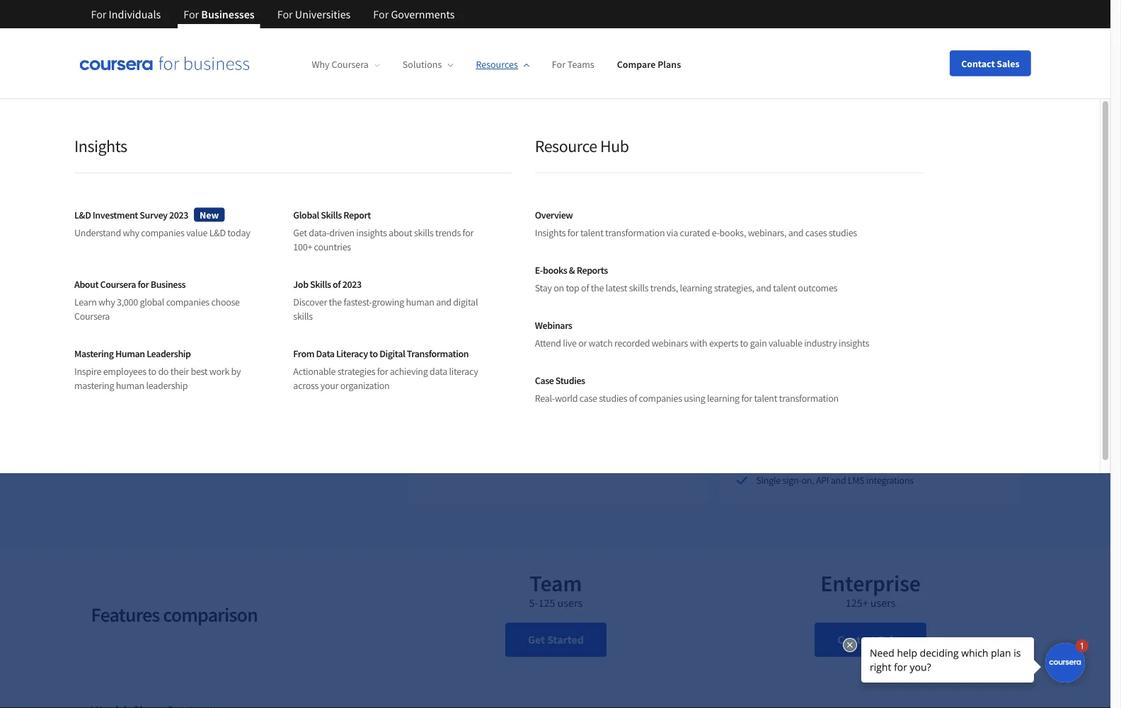 Task type: describe. For each thing, give the bounding box(es) containing it.
of inside case studies real-world case studies of companies using learning for talent transformation
[[630, 392, 637, 405]]

value
[[186, 227, 208, 239]]

transformation inside overview insights for talent transformation via curated e-books, webinars, and cases studies
[[606, 227, 665, 239]]

teams
[[568, 58, 595, 71]]

1 vertical spatial get started link
[[506, 624, 607, 658]]

e-
[[712, 227, 720, 239]]

goals
[[91, 274, 187, 331]]

countries
[[314, 241, 351, 254]]

books,
[[720, 227, 747, 239]]

global
[[140, 296, 164, 309]]

companies down webinars
[[640, 362, 683, 375]]

1 horizontal spatial l&d
[[209, 227, 226, 239]]

insights inside 'global skills report get data-driven insights about skills trends for 100+ countries'
[[356, 227, 387, 239]]

coursera for about
[[100, 278, 136, 291]]

compare
[[617, 58, 656, 71]]

5,800+
[[512, 362, 538, 375]]

and right api
[[831, 474, 847, 487]]

job
[[293, 278, 309, 291]]

for governments
[[373, 7, 455, 21]]

on
[[554, 282, 564, 295]]

of left 5,800+
[[502, 362, 510, 375]]

organization.
[[217, 365, 305, 386]]

users inside the enterprise 125+ users
[[871, 597, 896, 611]]

2 branded from the left
[[770, 385, 804, 397]]

access catalog of 5,800+ from top universities and companies
[[444, 362, 683, 375]]

0 vertical spatial get started
[[529, 315, 585, 329]]

for left teams
[[552, 58, 566, 71]]

for inside from data literacy to digital transformation actionable strategies for achieving data literacy across your organization
[[377, 365, 388, 378]]

case studies real-world case studies of companies using learning for talent transformation
[[535, 374, 839, 405]]

plan
[[248, 184, 329, 241]]

integrations
[[867, 474, 914, 487]]

enterprise for enterprise 125+ users
[[821, 570, 921, 598]]

with inside strengthen adaptability with upskilling at every level of your organization.
[[254, 339, 284, 361]]

data
[[316, 347, 335, 360]]

100+
[[293, 241, 312, 254]]

catalog
[[472, 362, 501, 375]]

your inside from data literacy to digital transformation actionable strategies for achieving data literacy across your organization
[[321, 380, 339, 392]]

0 vertical spatial get started link
[[506, 305, 608, 339]]

universities
[[295, 7, 351, 21]]

strategies
[[338, 365, 376, 378]]

every
[[91, 365, 128, 386]]

plans
[[658, 58, 682, 71]]

insights inside webinars attend live or watch recorded webinars with experts to gain valuable industry insights
[[839, 337, 870, 350]]

platform
[[779, 407, 814, 420]]

new
[[200, 209, 219, 221]]

&
[[569, 264, 575, 277]]

to inside contact sales so we can schedule a call to discuss your talent development goals.
[[928, 219, 938, 233]]

for inside overview insights for talent transformation via curated e-books, webinars, and cases studies
[[568, 227, 579, 239]]

talent inside contact sales so we can schedule a call to discuss your talent development goals.
[[808, 235, 836, 249]]

choose
[[211, 296, 240, 309]]

organization
[[340, 380, 390, 392]]

strengthen adaptability with upskilling at every level of your organization.
[[91, 339, 370, 386]]

at
[[356, 339, 370, 361]]

studies inside overview insights for talent transformation via curated e-books, webinars, and cases studies
[[829, 227, 858, 239]]

2 technical from the left
[[931, 385, 967, 397]]

$399
[[525, 217, 589, 256]]

0 horizontal spatial l&d
[[74, 209, 91, 221]]

single sign-on, api and lms integrations
[[757, 474, 914, 487]]

about
[[74, 278, 99, 291]]

schedule
[[856, 219, 899, 233]]

by
[[231, 365, 241, 378]]

contact sales for contact sales button
[[962, 57, 1020, 70]]

employees
[[103, 365, 146, 378]]

resources
[[476, 58, 518, 71]]

governments
[[391, 7, 455, 21]]

talent inside overview insights for talent transformation via curated e-books, webinars, and cases studies
[[581, 227, 604, 239]]

from data literacy to digital transformation actionable strategies for achieving data literacy across your organization
[[293, 347, 478, 392]]

for teams link
[[552, 58, 595, 71]]

individuals
[[109, 7, 161, 21]]

14-
[[506, 269, 519, 282]]

cases
[[806, 227, 828, 239]]

contact sales so we can schedule a call to discuss your talent development goals.
[[742, 219, 999, 249]]

team for team
[[531, 163, 583, 191]]

l&d investment survey 2023
[[74, 209, 188, 221]]

trends,
[[651, 282, 679, 295]]

of inside job skills of 2023 discover the fastest-growing human and digital skills
[[333, 278, 341, 291]]

learning inside case studies real-world case studies of companies using learning for talent transformation
[[708, 392, 740, 405]]

and left the analytics
[[861, 407, 876, 420]]

contact for contact sales link
[[838, 634, 876, 648]]

access
[[444, 362, 470, 375]]

growing
[[372, 296, 404, 309]]

achieving
[[390, 365, 428, 378]]

and inside job skills of 2023 discover the fastest-growing human and digital skills
[[436, 296, 452, 309]]

best
[[191, 365, 208, 378]]

that
[[91, 229, 166, 286]]

2 co-branded experience with learner priority technical support from the left
[[757, 385, 1000, 397]]

understand why companies value l&d today
[[74, 227, 250, 239]]

reports
[[577, 264, 608, 277]]

refund
[[536, 269, 564, 282]]

sales for contact sales link
[[879, 634, 905, 648]]

attend
[[535, 337, 562, 350]]

get inside 'global skills report get data-driven insights about skills trends for 100+ countries'
[[293, 227, 307, 239]]

investment
[[93, 209, 138, 221]]

0 vertical spatial started
[[548, 315, 585, 329]]

digital
[[380, 347, 405, 360]]

compare plans link
[[617, 58, 682, 71]]

sales inside contact sales so we can schedule a call to discuss your talent development goals.
[[781, 219, 806, 233]]

job skills of 2023 discover the fastest-growing human and digital skills
[[293, 278, 478, 323]]

your inside choose a scalable plan that fits your goals
[[238, 229, 322, 286]]

125
[[539, 597, 556, 611]]

scalable
[[91, 184, 240, 241]]

world
[[555, 392, 578, 405]]

human inside job skills of 2023 discover the fastest-growing human and digital skills
[[406, 296, 435, 309]]

transformation inside case studies real-world case studies of companies using learning for talent transformation
[[780, 392, 839, 405]]

businesses
[[201, 7, 255, 21]]

latest
[[606, 282, 628, 295]]

contact for contact sales button
[[962, 57, 996, 70]]

strategies,
[[715, 282, 755, 295]]

with up skills platform for insights and analytics
[[851, 385, 868, 397]]

a inside choose a scalable plan that fits your goals
[[234, 138, 256, 195]]

about
[[389, 227, 413, 239]]

2 vertical spatial get
[[528, 634, 545, 648]]

to inside from data literacy to digital transformation actionable strategies for achieving data literacy across your organization
[[370, 347, 378, 360]]

overview insights for talent transformation via curated e-books, webinars, and cases studies
[[535, 209, 858, 239]]

skills for discover
[[310, 278, 331, 291]]

universities
[[576, 362, 621, 375]]

$399 per user/year 14-day refund guarantee
[[506, 217, 608, 282]]

case
[[535, 374, 554, 387]]

do
[[158, 365, 169, 378]]

human inside mastering human leadership inspire employees to do their best work by mastering human leadership
[[116, 380, 144, 392]]

talent inside e-books & reports stay on top of the latest skills trends, learning strategies, and talent outcomes
[[774, 282, 797, 295]]

the inside job skills of 2023 discover the fastest-growing human and digital skills
[[329, 296, 342, 309]]

talent inside case studies real-world case studies of companies using learning for talent transformation
[[755, 392, 778, 405]]

watch
[[589, 337, 613, 350]]

report
[[344, 209, 371, 221]]

mastering
[[74, 347, 114, 360]]

banner navigation
[[80, 0, 466, 39]]

125+
[[846, 597, 869, 611]]

survey
[[140, 209, 168, 221]]

studies inside case studies real-world case studies of companies using learning for talent transformation
[[599, 392, 628, 405]]

for for individuals
[[91, 7, 107, 21]]

1 support from the left
[[656, 385, 687, 397]]

global
[[293, 209, 319, 221]]

mastering human leadership inspire employees to do their best work by mastering human leadership
[[74, 347, 241, 392]]



Task type: vqa. For each thing, say whether or not it's contained in the screenshot.


Task type: locate. For each thing, give the bounding box(es) containing it.
1 vertical spatial sales
[[781, 219, 806, 233]]

1 horizontal spatial 2023
[[343, 278, 362, 291]]

get started
[[529, 315, 585, 329], [528, 634, 584, 648]]

skills inside job skills of 2023 discover the fastest-growing human and digital skills
[[293, 310, 313, 323]]

across
[[293, 380, 319, 392]]

1 horizontal spatial why
[[123, 227, 139, 239]]

sales for contact sales button
[[998, 57, 1020, 70]]

resource
[[535, 135, 598, 157]]

1 horizontal spatial support
[[969, 385, 1000, 397]]

learning inside e-books & reports stay on top of the latest skills trends, learning strategies, and talent outcomes
[[680, 282, 713, 295]]

insights right industry
[[839, 337, 870, 350]]

0 vertical spatial skills
[[414, 227, 434, 239]]

strengthen
[[91, 339, 167, 361]]

2023 for survey
[[169, 209, 188, 221]]

contact sales for contact sales link
[[838, 634, 905, 648]]

1 horizontal spatial skills
[[414, 227, 434, 239]]

for up 'global'
[[138, 278, 149, 291]]

0 vertical spatial enterprise
[[820, 163, 920, 191]]

for inside case studies real-world case studies of companies using learning for talent transformation
[[742, 392, 753, 405]]

transformation left via
[[606, 227, 665, 239]]

0 vertical spatial contact
[[962, 57, 996, 70]]

team
[[531, 163, 583, 191], [530, 570, 582, 598]]

sign-
[[783, 474, 802, 487]]

1 horizontal spatial contact sales
[[962, 57, 1020, 70]]

coursera right why
[[332, 58, 369, 71]]

literacy
[[449, 365, 478, 378]]

team inside team 5-125 users
[[530, 570, 582, 598]]

1 horizontal spatial users
[[871, 597, 896, 611]]

lms
[[848, 474, 865, 487]]

users inside team 5-125 users
[[558, 597, 583, 611]]

l&d up understand
[[74, 209, 91, 221]]

skills left the platform
[[757, 407, 777, 420]]

level
[[131, 365, 163, 386]]

1 horizontal spatial co-
[[757, 385, 770, 397]]

skills down discover
[[293, 310, 313, 323]]

enterprise 125+ users
[[821, 570, 921, 611]]

overview
[[535, 209, 573, 221]]

skills right 'about'
[[414, 227, 434, 239]]

learning right trends,
[[680, 282, 713, 295]]

companies left using
[[639, 392, 683, 405]]

1 co-branded experience with learner priority technical support from the left
[[444, 385, 687, 397]]

a up today
[[234, 138, 256, 195]]

0 vertical spatial transformation
[[606, 227, 665, 239]]

1 vertical spatial human
[[116, 380, 144, 392]]

industry
[[805, 337, 838, 350]]

the down reports
[[591, 282, 604, 295]]

1 vertical spatial insights
[[839, 337, 870, 350]]

0 vertical spatial a
[[234, 138, 256, 195]]

driven
[[330, 227, 355, 239]]

coursera up 3,000
[[100, 278, 136, 291]]

choose
[[91, 138, 226, 195]]

0 vertical spatial insights
[[356, 227, 387, 239]]

2 vertical spatial insights
[[828, 407, 859, 420]]

2 learner from the left
[[870, 385, 898, 397]]

a
[[234, 138, 256, 195], [901, 219, 907, 233]]

and left digital
[[436, 296, 452, 309]]

3,000
[[117, 296, 138, 309]]

with inside webinars attend live or watch recorded webinars with experts to gain valuable industry insights
[[690, 337, 708, 350]]

1 horizontal spatial co-branded experience with learner priority technical support
[[757, 385, 1000, 397]]

transformation
[[606, 227, 665, 239], [780, 392, 839, 405]]

and inside e-books & reports stay on top of the latest skills trends, learning strategies, and talent outcomes
[[757, 282, 772, 295]]

0 vertical spatial skills
[[321, 209, 342, 221]]

for for governments
[[373, 7, 389, 21]]

sales inside contact sales button
[[998, 57, 1020, 70]]

talent up reports
[[581, 227, 604, 239]]

0 vertical spatial team
[[531, 163, 583, 191]]

and right the strategies,
[[757, 282, 772, 295]]

learner up the analytics
[[870, 385, 898, 397]]

0 vertical spatial insights
[[74, 135, 127, 157]]

1 vertical spatial skills
[[629, 282, 649, 295]]

why down l&d investment survey 2023
[[123, 227, 139, 239]]

team for team 5-125 users
[[530, 570, 582, 598]]

1 vertical spatial skills
[[310, 278, 331, 291]]

valuable
[[769, 337, 803, 350]]

skills up driven
[[321, 209, 342, 221]]

1 users from the left
[[558, 597, 583, 611]]

your inside strengthen adaptability with upskilling at every level of your organization.
[[183, 365, 214, 386]]

0 horizontal spatial priority
[[587, 385, 616, 397]]

1 vertical spatial the
[[329, 296, 342, 309]]

for down overview
[[568, 227, 579, 239]]

top inside e-books & reports stay on top of the latest skills trends, learning strategies, and talent outcomes
[[566, 282, 580, 295]]

1 co- from the left
[[444, 385, 457, 397]]

1 learner from the left
[[557, 385, 585, 397]]

mastering
[[74, 380, 114, 392]]

per
[[528, 255, 543, 268]]

a inside contact sales so we can schedule a call to discuss your talent development goals.
[[901, 219, 907, 233]]

0 vertical spatial sales
[[998, 57, 1020, 70]]

2 experience from the left
[[806, 385, 849, 397]]

business
[[151, 278, 186, 291]]

skills for data-
[[321, 209, 342, 221]]

digital
[[454, 296, 478, 309]]

of down leadership
[[166, 365, 180, 386]]

0 vertical spatial learning
[[680, 282, 713, 295]]

with down from
[[538, 385, 555, 397]]

0 horizontal spatial contact
[[742, 219, 779, 233]]

learning right using
[[708, 392, 740, 405]]

1 vertical spatial transformation
[[780, 392, 839, 405]]

transformation up the platform
[[780, 392, 839, 405]]

we
[[821, 219, 835, 233]]

insights up investment
[[74, 135, 127, 157]]

coursera for business image
[[80, 56, 250, 71]]

1 vertical spatial contact
[[742, 219, 779, 233]]

0 horizontal spatial sales
[[781, 219, 806, 233]]

2 vertical spatial contact
[[838, 634, 876, 648]]

1 horizontal spatial human
[[406, 296, 435, 309]]

0 vertical spatial get
[[293, 227, 307, 239]]

1 vertical spatial team
[[530, 570, 582, 598]]

to right at
[[370, 347, 378, 360]]

insights right the platform
[[828, 407, 859, 420]]

for left individuals
[[91, 7, 107, 21]]

so
[[808, 219, 819, 233]]

1 horizontal spatial learner
[[870, 385, 898, 397]]

1 technical from the left
[[618, 385, 654, 397]]

get up attend
[[529, 315, 546, 329]]

via
[[667, 227, 679, 239]]

2 vertical spatial skills
[[757, 407, 777, 420]]

skills inside job skills of 2023 discover the fastest-growing human and digital skills
[[310, 278, 331, 291]]

get
[[293, 227, 307, 239], [529, 315, 546, 329], [528, 634, 545, 648]]

inspire
[[74, 365, 101, 378]]

comparison
[[163, 603, 258, 628]]

fits
[[174, 229, 230, 286]]

branded up the platform
[[770, 385, 804, 397]]

2 horizontal spatial skills
[[629, 282, 649, 295]]

1 horizontal spatial contact
[[838, 634, 876, 648]]

contact inside contact sales link
[[838, 634, 876, 648]]

started down the 125
[[548, 634, 584, 648]]

to right call
[[928, 219, 938, 233]]

0 vertical spatial the
[[591, 282, 604, 295]]

and inside overview insights for talent transformation via curated e-books, webinars, and cases studies
[[789, 227, 804, 239]]

for left governments
[[373, 7, 389, 21]]

for for universities
[[277, 7, 293, 21]]

studies
[[556, 374, 586, 387]]

of inside strengthen adaptability with upskilling at every level of your organization.
[[166, 365, 180, 386]]

for left universities
[[277, 7, 293, 21]]

skills right 'job'
[[310, 278, 331, 291]]

for down the digital
[[377, 365, 388, 378]]

1 vertical spatial why
[[98, 296, 115, 309]]

the left fastest-
[[329, 296, 342, 309]]

1 horizontal spatial insights
[[535, 227, 566, 239]]

for inside 'global skills report get data-driven insights about skills trends for 100+ countries'
[[463, 227, 474, 239]]

on,
[[802, 474, 815, 487]]

insights
[[74, 135, 127, 157], [535, 227, 566, 239]]

1 horizontal spatial a
[[901, 219, 907, 233]]

data
[[430, 365, 448, 378]]

learn
[[74, 296, 97, 309]]

0 horizontal spatial branded
[[457, 385, 491, 397]]

1 vertical spatial learning
[[708, 392, 740, 405]]

0 horizontal spatial co-
[[444, 385, 457, 397]]

0 vertical spatial contact sales
[[962, 57, 1020, 70]]

companies inside case studies real-world case studies of companies using learning for talent transformation
[[639, 392, 683, 405]]

coursera for why
[[332, 58, 369, 71]]

contact inside contact sales button
[[962, 57, 996, 70]]

get started link
[[506, 305, 608, 339], [506, 624, 607, 658]]

get down 5-
[[528, 634, 545, 648]]

sales
[[998, 57, 1020, 70], [781, 219, 806, 233], [879, 634, 905, 648]]

leadership
[[146, 380, 188, 392]]

resources link
[[476, 58, 530, 71]]

0 vertical spatial human
[[406, 296, 435, 309]]

1 vertical spatial get started
[[528, 634, 584, 648]]

contact inside contact sales so we can schedule a call to discuss your talent development goals.
[[742, 219, 779, 233]]

1 vertical spatial get
[[529, 315, 546, 329]]

of
[[333, 278, 341, 291], [582, 282, 589, 295], [502, 362, 510, 375], [166, 365, 180, 386], [630, 392, 637, 405]]

experience up skills platform for insights and analytics
[[806, 385, 849, 397]]

studies right the cases
[[829, 227, 858, 239]]

experience down 5,800+
[[493, 385, 536, 397]]

0 horizontal spatial contact sales
[[838, 634, 905, 648]]

trends
[[436, 227, 461, 239]]

0 horizontal spatial a
[[234, 138, 256, 195]]

1 vertical spatial enterprise
[[821, 570, 921, 598]]

branded down literacy
[[457, 385, 491, 397]]

2 horizontal spatial sales
[[998, 57, 1020, 70]]

0 horizontal spatial studies
[[599, 392, 628, 405]]

their
[[170, 365, 189, 378]]

0 vertical spatial coursera
[[332, 58, 369, 71]]

human down employees
[[116, 380, 144, 392]]

1 horizontal spatial studies
[[829, 227, 858, 239]]

users right the 125
[[558, 597, 583, 611]]

contact sales link
[[815, 624, 927, 658]]

and down recorded
[[623, 362, 638, 375]]

1 vertical spatial studies
[[599, 392, 628, 405]]

1 vertical spatial coursera
[[100, 278, 136, 291]]

1 vertical spatial contact sales
[[838, 634, 905, 648]]

books
[[543, 264, 568, 277]]

for right trends
[[463, 227, 474, 239]]

skills inside 'global skills report get data-driven insights about skills trends for 100+ countries'
[[414, 227, 434, 239]]

companies inside about coursera for business learn why 3,000 global companies choose coursera
[[166, 296, 210, 309]]

2023 for of
[[343, 278, 362, 291]]

2 priority from the left
[[900, 385, 929, 397]]

webinars
[[652, 337, 689, 350]]

branded
[[457, 385, 491, 397], [770, 385, 804, 397]]

a left call
[[901, 219, 907, 233]]

skills inside 'global skills report get data-driven insights about skills trends for 100+ countries'
[[321, 209, 342, 221]]

2 co- from the left
[[757, 385, 770, 397]]

0 horizontal spatial support
[[656, 385, 687, 397]]

skills
[[414, 227, 434, 239], [629, 282, 649, 295], [293, 310, 313, 323]]

of down reports
[[582, 282, 589, 295]]

get started link down on
[[506, 305, 608, 339]]

for left businesses
[[184, 7, 199, 21]]

coursera
[[332, 58, 369, 71], [100, 278, 136, 291], [74, 310, 110, 323]]

0 horizontal spatial transformation
[[606, 227, 665, 239]]

for universities
[[277, 7, 351, 21]]

insights inside overview insights for talent transformation via curated e-books, webinars, and cases studies
[[535, 227, 566, 239]]

about coursera for business learn why 3,000 global companies choose coursera
[[74, 278, 240, 323]]

case
[[580, 392, 598, 405]]

contact sales inside button
[[962, 57, 1020, 70]]

2 vertical spatial sales
[[879, 634, 905, 648]]

co-branded experience with learner priority technical support down access catalog of 5,800+ from top universities and companies
[[444, 385, 687, 397]]

enterprise for enterprise
[[820, 163, 920, 191]]

enterprise up contact sales link
[[821, 570, 921, 598]]

priority down universities
[[587, 385, 616, 397]]

gain
[[751, 337, 767, 350]]

1 vertical spatial top
[[560, 362, 574, 375]]

of inside e-books & reports stay on top of the latest skills trends, learning strategies, and talent outcomes
[[582, 282, 589, 295]]

human
[[115, 347, 145, 360]]

co- down data
[[444, 385, 457, 397]]

co-branded experience with learner priority technical support up the analytics
[[757, 385, 1000, 397]]

global skills report get data-driven insights about skills trends for 100+ countries
[[293, 209, 474, 254]]

sales inside contact sales link
[[879, 634, 905, 648]]

get started down the 125
[[528, 634, 584, 648]]

your inside contact sales so we can schedule a call to discuss your talent development goals.
[[977, 219, 999, 233]]

1 horizontal spatial branded
[[770, 385, 804, 397]]

talent down gain
[[755, 392, 778, 405]]

why coursera link
[[312, 58, 380, 71]]

understand
[[74, 227, 121, 239]]

1 branded from the left
[[457, 385, 491, 397]]

get started up attend
[[529, 315, 585, 329]]

0 horizontal spatial users
[[558, 597, 583, 611]]

2 horizontal spatial contact
[[962, 57, 996, 70]]

l&d down new
[[209, 227, 226, 239]]

learning
[[680, 282, 713, 295], [708, 392, 740, 405]]

1 horizontal spatial the
[[591, 282, 604, 295]]

and left the so on the right top of the page
[[789, 227, 804, 239]]

to
[[928, 219, 938, 233], [741, 337, 749, 350], [370, 347, 378, 360], [148, 365, 156, 378]]

0 horizontal spatial insights
[[74, 135, 127, 157]]

day
[[519, 269, 534, 282]]

for right using
[[742, 392, 753, 405]]

2023 up understand why companies value l&d today
[[169, 209, 188, 221]]

1 horizontal spatial transformation
[[780, 392, 839, 405]]

of right 'job'
[[333, 278, 341, 291]]

0 horizontal spatial technical
[[618, 385, 654, 397]]

fastest-
[[344, 296, 372, 309]]

0 horizontal spatial learner
[[557, 385, 585, 397]]

skills inside e-books & reports stay on top of the latest skills trends, learning strategies, and talent outcomes
[[629, 282, 649, 295]]

hub
[[601, 135, 629, 157]]

1 horizontal spatial priority
[[900, 385, 929, 397]]

with left experts
[[690, 337, 708, 350]]

to inside webinars attend live or watch recorded webinars with experts to gain valuable industry insights
[[741, 337, 749, 350]]

for right the platform
[[816, 407, 827, 420]]

single
[[757, 474, 781, 487]]

0 horizontal spatial the
[[329, 296, 342, 309]]

0 vertical spatial studies
[[829, 227, 858, 239]]

0 horizontal spatial experience
[[493, 385, 536, 397]]

0 horizontal spatial human
[[116, 380, 144, 392]]

enterprise up schedule at the right of the page
[[820, 163, 920, 191]]

get up 100+
[[293, 227, 307, 239]]

0 vertical spatial why
[[123, 227, 139, 239]]

features comparison
[[91, 603, 258, 628]]

recorded
[[615, 337, 650, 350]]

goals.
[[904, 235, 932, 249]]

the inside e-books & reports stay on top of the latest skills trends, learning strategies, and talent outcomes
[[591, 282, 604, 295]]

companies down survey in the top of the page
[[141, 227, 185, 239]]

contact
[[962, 57, 996, 70], [742, 219, 779, 233], [838, 634, 876, 648]]

2 support from the left
[[969, 385, 1000, 397]]

top right on
[[566, 282, 580, 295]]

0 vertical spatial 2023
[[169, 209, 188, 221]]

1 horizontal spatial sales
[[879, 634, 905, 648]]

2023 inside job skills of 2023 discover the fastest-growing human and digital skills
[[343, 278, 362, 291]]

for
[[91, 7, 107, 21], [184, 7, 199, 21], [277, 7, 293, 21], [373, 7, 389, 21], [552, 58, 566, 71]]

why coursera
[[312, 58, 369, 71]]

0 horizontal spatial why
[[98, 296, 115, 309]]

2 vertical spatial coursera
[[74, 310, 110, 323]]

0 vertical spatial top
[[566, 282, 580, 295]]

e-
[[535, 264, 543, 277]]

outcomes
[[799, 282, 838, 295]]

co- down gain
[[757, 385, 770, 397]]

2023 up fastest-
[[343, 278, 362, 291]]

talent left the outcomes
[[774, 282, 797, 295]]

1 horizontal spatial experience
[[806, 385, 849, 397]]

1 horizontal spatial technical
[[931, 385, 967, 397]]

experts
[[710, 337, 739, 350]]

webinars
[[535, 319, 573, 332]]

for for businesses
[[184, 7, 199, 21]]

0 horizontal spatial 2023
[[169, 209, 188, 221]]

for teams
[[552, 58, 595, 71]]

to left do
[[148, 365, 156, 378]]

studies right case
[[599, 392, 628, 405]]

insights down overview
[[535, 227, 566, 239]]

to left gain
[[741, 337, 749, 350]]

coursera down learn
[[74, 310, 110, 323]]

started up live
[[548, 315, 585, 329]]

insights down report
[[356, 227, 387, 239]]

top right from
[[560, 362, 574, 375]]

1 priority from the left
[[587, 385, 616, 397]]

solutions link
[[403, 58, 454, 71]]

users right 125+
[[871, 597, 896, 611]]

skills right latest
[[629, 282, 649, 295]]

get started link down the 125
[[506, 624, 607, 658]]

0 horizontal spatial co-branded experience with learner priority technical support
[[444, 385, 687, 397]]

companies down business
[[166, 296, 210, 309]]

skills platform for insights and analytics
[[757, 407, 913, 420]]

why left 3,000
[[98, 296, 115, 309]]

1 vertical spatial 2023
[[343, 278, 362, 291]]

1 vertical spatial a
[[901, 219, 907, 233]]

top
[[566, 282, 580, 295], [560, 362, 574, 375]]

for inside about coursera for business learn why 3,000 global companies choose coursera
[[138, 278, 149, 291]]

why inside about coursera for business learn why 3,000 global companies choose coursera
[[98, 296, 115, 309]]

human right growing
[[406, 296, 435, 309]]

user/year
[[545, 255, 586, 268]]

learner down access catalog of 5,800+ from top universities and companies
[[557, 385, 585, 397]]

to inside mastering human leadership inspire employees to do their best work by mastering human leadership
[[148, 365, 156, 378]]

1 vertical spatial insights
[[535, 227, 566, 239]]

talent down we
[[808, 235, 836, 249]]

of right case
[[630, 392, 637, 405]]

1 experience from the left
[[493, 385, 536, 397]]

priority up the analytics
[[900, 385, 929, 397]]

with up "organization." at the left of the page
[[254, 339, 284, 361]]

1 vertical spatial started
[[548, 634, 584, 648]]

2 users from the left
[[871, 597, 896, 611]]

0 horizontal spatial skills
[[293, 310, 313, 323]]

2 vertical spatial skills
[[293, 310, 313, 323]]



